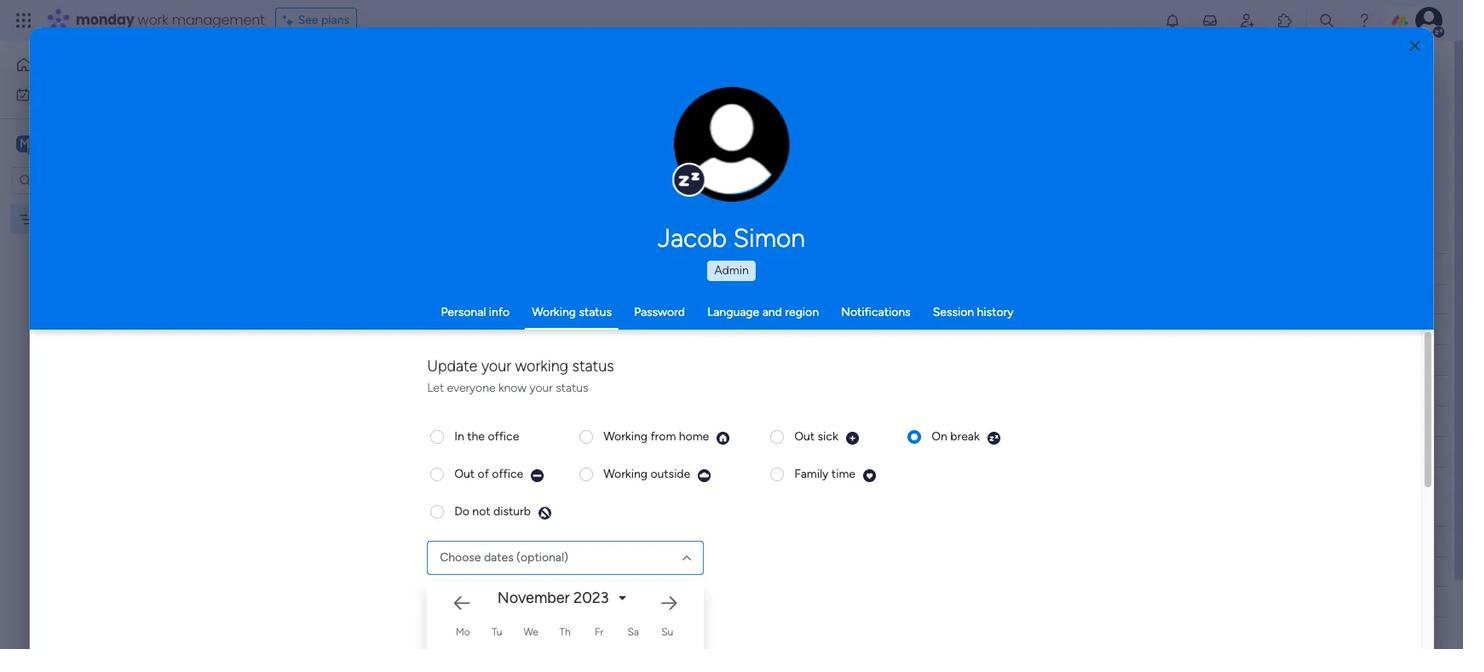 Task type: describe. For each thing, give the bounding box(es) containing it.
session
[[933, 305, 974, 320]]

language
[[707, 305, 760, 320]]

see more link
[[776, 93, 830, 110]]

status
[[720, 261, 754, 276]]

monday
[[76, 10, 134, 30]]

project 1
[[322, 323, 369, 337]]

on
[[931, 429, 947, 444]]

out for out sick
[[794, 429, 815, 444]]

preview image for working outside
[[697, 468, 712, 483]]

keep
[[590, 95, 616, 109]]

see more
[[777, 94, 828, 108]]

see for see plans
[[298, 13, 318, 27]]

2023
[[574, 588, 609, 607]]

november
[[497, 588, 570, 607]]

assign
[[414, 95, 449, 109]]

1
[[364, 323, 369, 337]]

language and region
[[707, 305, 819, 320]]

home button
[[10, 51, 183, 78]]

change profile picture
[[696, 154, 768, 181]]

select product image
[[15, 12, 32, 29]]

password link
[[634, 305, 685, 320]]

workspace selection element
[[16, 133, 142, 156]]

from
[[650, 429, 676, 444]]

help image
[[1356, 12, 1373, 29]]

manage any type of project. assign owners, set timelines and keep track of where your project stands.
[[261, 95, 805, 109]]

working for working from home
[[603, 429, 648, 444]]

picture
[[715, 168, 749, 181]]

out of office
[[454, 467, 523, 481]]

working for working on it
[[701, 322, 745, 337]]

main workspace
[[39, 135, 140, 151]]

update your working status let everyone know your status
[[427, 357, 614, 395]]

tu
[[492, 626, 502, 638]]

fr
[[595, 626, 603, 638]]

project for project 1
[[322, 323, 361, 337]]

notifications link
[[841, 305, 911, 320]]

in the office
[[454, 429, 519, 444]]

owners,
[[452, 95, 494, 109]]

admin
[[714, 263, 749, 278]]

family
[[794, 467, 829, 481]]

language and region link
[[707, 305, 819, 320]]

working outside
[[603, 467, 690, 481]]

november 2023
[[497, 588, 609, 607]]

working for working outside
[[603, 467, 648, 481]]

inbox image
[[1202, 12, 1219, 29]]

sort button
[[621, 164, 681, 192]]

personal info link
[[441, 305, 510, 320]]

monday work management
[[76, 10, 265, 30]]

not
[[472, 504, 490, 519]]

personal
[[441, 305, 486, 320]]

1 vertical spatial status
[[572, 357, 614, 376]]

out for out of office
[[454, 467, 475, 481]]

0 vertical spatial status
[[579, 305, 612, 320]]

0 horizontal spatial your
[[481, 357, 511, 376]]

nov 17
[[839, 323, 873, 336]]

see plans
[[298, 13, 350, 27]]

on
[[748, 322, 762, 337]]

session history link
[[933, 305, 1014, 320]]

invite members image
[[1239, 12, 1256, 29]]

jacob simon image
[[1416, 7, 1443, 34]]

Status field
[[716, 260, 759, 278]]

working status link
[[532, 305, 612, 320]]

on break
[[931, 429, 980, 444]]

everyone
[[447, 381, 495, 395]]

break
[[950, 429, 980, 444]]

m
[[20, 136, 30, 150]]

my work
[[37, 87, 83, 101]]

not started
[[705, 292, 769, 307]]

management
[[172, 10, 265, 30]]

plans
[[321, 13, 350, 27]]

stands.
[[767, 95, 805, 109]]

choose dates (optional)
[[440, 550, 568, 565]]

profile
[[737, 154, 768, 167]]

change
[[696, 154, 734, 167]]

know
[[498, 381, 527, 395]]

0 vertical spatial and
[[567, 95, 587, 109]]

time
[[832, 467, 855, 481]]

dates
[[484, 550, 513, 565]]

home
[[39, 57, 72, 72]]

apps image
[[1277, 12, 1294, 29]]

history
[[977, 305, 1014, 320]]

preview image
[[862, 468, 877, 483]]

update
[[427, 357, 477, 376]]

disturb
[[493, 504, 531, 519]]

sick
[[818, 429, 838, 444]]

we
[[524, 626, 538, 638]]

office for out of office
[[492, 467, 523, 481]]

info
[[489, 305, 510, 320]]



Task type: vqa. For each thing, say whether or not it's contained in the screenshot.
RECENT BOARDS
no



Task type: locate. For each thing, give the bounding box(es) containing it.
and left keep on the left of page
[[567, 95, 587, 109]]

workspace
[[72, 135, 140, 151]]

1 horizontal spatial your
[[529, 381, 553, 395]]

1 vertical spatial your
[[481, 357, 511, 376]]

manage
[[261, 95, 303, 109]]

preview image for out sick
[[845, 431, 860, 445]]

your down working
[[529, 381, 553, 395]]

(optional)
[[516, 550, 568, 565]]

2 vertical spatial status
[[556, 381, 588, 395]]

Search in workspace field
[[36, 170, 142, 190]]

work for my
[[57, 87, 83, 101]]

working for working status
[[532, 305, 576, 320]]

0 horizontal spatial of
[[355, 95, 367, 109]]

project left 1
[[322, 323, 361, 337]]

working on it
[[701, 322, 772, 337]]

working left the outside
[[603, 467, 648, 481]]

see inside button
[[298, 13, 318, 27]]

see plans button
[[275, 8, 357, 33]]

preview image right sick
[[845, 431, 860, 445]]

list box
[[0, 201, 217, 464]]

outside
[[650, 467, 690, 481]]

of right type at left top
[[355, 95, 367, 109]]

work right the my
[[57, 87, 83, 101]]

more
[[801, 94, 828, 108]]

office
[[488, 429, 519, 444], [492, 467, 523, 481]]

in
[[454, 429, 464, 444]]

working status
[[532, 305, 612, 320]]

preview image right the outside
[[697, 468, 712, 483]]

jacob simon
[[658, 223, 805, 254]]

status down working
[[556, 381, 588, 395]]

1 horizontal spatial see
[[777, 94, 798, 108]]

main
[[39, 135, 69, 151]]

0 horizontal spatial and
[[567, 95, 587, 109]]

notifications image
[[1164, 12, 1181, 29]]

the
[[467, 429, 485, 444]]

track
[[619, 95, 646, 109]]

preview image right break
[[987, 431, 1001, 445]]

project for project
[[425, 534, 464, 548]]

any
[[306, 95, 325, 109]]

out up "do"
[[454, 467, 475, 481]]

preview image for on break
[[987, 431, 1001, 445]]

working down language
[[701, 322, 745, 337]]

out left sick
[[794, 429, 815, 444]]

of right track
[[648, 95, 660, 109]]

jacob simon button
[[497, 223, 966, 254]]

set
[[497, 95, 513, 109]]

see for see more
[[777, 94, 798, 108]]

region
[[785, 305, 819, 320]]

0 vertical spatial see
[[298, 13, 318, 27]]

notifications
[[841, 305, 911, 320]]

17
[[862, 323, 873, 336]]

preview image
[[716, 431, 730, 445], [845, 431, 860, 445], [987, 431, 1001, 445], [530, 468, 545, 483], [697, 468, 712, 483], [538, 506, 552, 520]]

work inside 'button'
[[57, 87, 83, 101]]

project up choose
[[425, 534, 464, 548]]

work right monday
[[138, 10, 168, 30]]

working
[[515, 357, 568, 376]]

preview image for out of office
[[530, 468, 545, 483]]

working left from
[[603, 429, 648, 444]]

simon
[[733, 223, 805, 254]]

timelines
[[516, 95, 564, 109]]

preview image right home
[[716, 431, 730, 445]]

0 vertical spatial your
[[699, 95, 722, 109]]

office up disturb
[[492, 467, 523, 481]]

your right where
[[699, 95, 722, 109]]

2 vertical spatial your
[[529, 381, 553, 395]]

working
[[532, 305, 576, 320], [701, 322, 745, 337], [603, 429, 648, 444], [603, 467, 648, 481]]

out
[[794, 429, 815, 444], [454, 467, 475, 481]]

let
[[427, 381, 444, 395]]

change profile picture button
[[674, 87, 790, 203]]

1 vertical spatial see
[[777, 94, 798, 108]]

1 vertical spatial out
[[454, 467, 475, 481]]

it
[[765, 322, 772, 337]]

jacob
[[658, 223, 727, 254]]

th
[[559, 626, 571, 638]]

1 horizontal spatial out
[[794, 429, 815, 444]]

see
[[298, 13, 318, 27], [777, 94, 798, 108]]

0 horizontal spatial see
[[298, 13, 318, 27]]

1 horizontal spatial of
[[478, 467, 489, 481]]

0 horizontal spatial work
[[57, 87, 83, 101]]

see left the more
[[777, 94, 798, 108]]

preview image up disturb
[[530, 468, 545, 483]]

search everything image
[[1318, 12, 1335, 29]]

preview image for do not disturb
[[538, 506, 552, 520]]

Owner field
[[616, 532, 660, 551]]

1 horizontal spatial work
[[138, 10, 168, 30]]

your up know
[[481, 357, 511, 376]]

mo
[[455, 626, 470, 638]]

work
[[138, 10, 168, 30], [57, 87, 83, 101]]

2 horizontal spatial of
[[648, 95, 660, 109]]

0 vertical spatial office
[[488, 429, 519, 444]]

0 vertical spatial project
[[322, 323, 361, 337]]

your
[[699, 95, 722, 109], [481, 357, 511, 376], [529, 381, 553, 395]]

not
[[705, 292, 726, 307]]

november 2023 region
[[427, 568, 1220, 649]]

option
[[0, 204, 217, 207]]

1 vertical spatial and
[[762, 305, 782, 320]]

and
[[567, 95, 587, 109], [762, 305, 782, 320]]

project
[[725, 95, 764, 109]]

of
[[355, 95, 367, 109], [648, 95, 660, 109], [478, 467, 489, 481]]

1 vertical spatial work
[[57, 87, 83, 101]]

close image
[[1410, 40, 1420, 52]]

status right working
[[572, 357, 614, 376]]

type
[[328, 95, 352, 109]]

work for monday
[[138, 10, 168, 30]]

my work button
[[10, 81, 183, 108]]

sort
[[648, 171, 671, 185]]

working right the info
[[532, 305, 576, 320]]

and up it
[[762, 305, 782, 320]]

1 vertical spatial office
[[492, 467, 523, 481]]

workspace image
[[16, 134, 33, 153]]

of up not
[[478, 467, 489, 481]]

do not disturb
[[454, 504, 531, 519]]

owner
[[620, 534, 656, 548]]

family time
[[794, 467, 855, 481]]

do
[[454, 504, 469, 519]]

nov
[[839, 323, 860, 336]]

0 horizontal spatial project
[[322, 323, 361, 337]]

my
[[37, 87, 54, 101]]

status left password at top
[[579, 305, 612, 320]]

caret down image
[[619, 592, 626, 604]]

0 horizontal spatial out
[[454, 467, 475, 481]]

2 horizontal spatial your
[[699, 95, 722, 109]]

office right the
[[488, 429, 519, 444]]

preview image for working from home
[[716, 431, 730, 445]]

started
[[729, 292, 769, 307]]

where
[[663, 95, 696, 109]]

1 horizontal spatial project
[[425, 534, 464, 548]]

see left plans
[[298, 13, 318, 27]]

1 horizontal spatial and
[[762, 305, 782, 320]]

password
[[634, 305, 685, 320]]

sa
[[627, 626, 639, 638]]

working from home
[[603, 429, 709, 444]]

session history
[[933, 305, 1014, 320]]

preview image right disturb
[[538, 506, 552, 520]]

choose
[[440, 550, 481, 565]]

home
[[679, 429, 709, 444]]

out sick
[[794, 429, 838, 444]]

0 vertical spatial work
[[138, 10, 168, 30]]

0 vertical spatial out
[[794, 429, 815, 444]]

1 vertical spatial project
[[425, 534, 464, 548]]

office for in the office
[[488, 429, 519, 444]]



